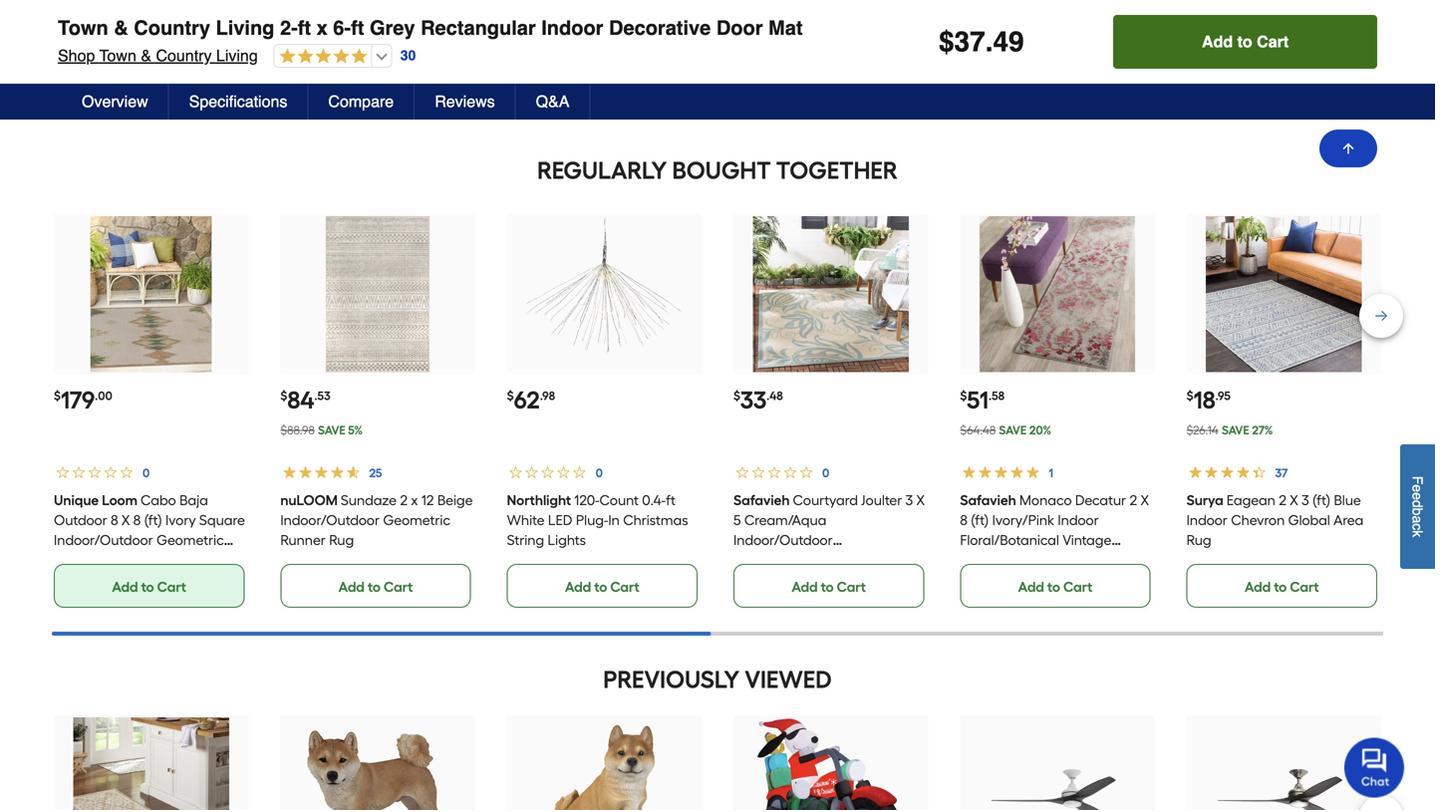 Task type: vqa. For each thing, say whether or not it's contained in the screenshot.
CA Residents: Prop 65 Warning(s) No
no



Task type: locate. For each thing, give the bounding box(es) containing it.
shop
[[58, 46, 95, 65]]

save left 5%
[[318, 424, 346, 438]]

120-
[[574, 492, 600, 509]]

ft up christmas at the bottom of page
[[666, 492, 676, 509]]

1 horizontal spatial add to cart list item
[[289, 0, 484, 79]]

$88.98 save 5%
[[281, 424, 363, 438]]

to inside the 18 list item
[[1275, 579, 1288, 596]]

84
[[287, 386, 315, 415]]

2 inside the sundaze 2 x 12 beige indoor/outdoor geometric runner rug
[[400, 492, 408, 509]]

to for add to cart link over overview button
[[150, 50, 163, 67]]

add for "33" list item
[[792, 579, 818, 596]]

1 vertical spatial living
[[216, 46, 258, 65]]

0 horizontal spatial (ft)
[[144, 512, 162, 529]]

cart inside 51 list item
[[1064, 579, 1093, 596]]

0 horizontal spatial indoor/outdoor
[[54, 532, 153, 549]]

rug down surya
[[1187, 532, 1212, 549]]

country
[[134, 16, 210, 39], [156, 46, 212, 65]]

0 horizontal spatial area
[[106, 552, 136, 569]]

$
[[939, 26, 955, 58], [54, 389, 61, 404], [281, 389, 287, 404], [507, 389, 514, 404], [734, 389, 741, 404], [961, 389, 967, 404], [1187, 389, 1194, 404]]

$ left .48
[[734, 389, 741, 404]]

e up b
[[1410, 493, 1426, 500]]

baja
[[180, 492, 208, 509]]

2 right decatur
[[1130, 492, 1138, 509]]

runner inside the sundaze 2 x 12 beige indoor/outdoor geometric runner rug
[[281, 532, 326, 549]]

2 right eagean
[[1279, 492, 1287, 509]]

0 horizontal spatial 3
[[906, 492, 914, 509]]

runner inside monaco decatur 2 x 8 (ft) ivory/pink indoor floral/botanical vintage runner rug
[[961, 552, 1006, 569]]

add for 62 list item
[[565, 579, 591, 596]]

2 horizontal spatial indoor/outdoor
[[734, 532, 833, 549]]

add inside 84 list item
[[339, 579, 365, 596]]

rug
[[329, 532, 354, 549], [1187, 532, 1212, 549], [140, 552, 165, 569], [1009, 552, 1034, 569], [777, 572, 802, 589]]

& up shop town & country living
[[114, 16, 128, 39]]

$ left .95
[[1187, 389, 1194, 404]]

living up specifications
[[216, 46, 258, 65]]

1 3 from the left
[[906, 492, 914, 509]]

indoor/outdoor inside the sundaze 2 x 12 beige indoor/outdoor geometric runner rug
[[281, 512, 380, 529]]

save left 27%
[[1222, 424, 1250, 438]]

1 horizontal spatial indoor
[[1058, 512, 1099, 529]]

0 vertical spatial geometric
[[383, 512, 451, 529]]

ivory
[[166, 512, 196, 529]]

x up global
[[1291, 492, 1299, 509]]

safavieh up ivory/pink
[[961, 492, 1017, 509]]

add to cart for add to cart link in the "33" list item
[[792, 579, 866, 596]]

0 horizontal spatial safavieh
[[734, 492, 790, 509]]

62 list item
[[507, 215, 702, 608]]

town right shop
[[99, 46, 136, 65]]

2 add to cart list item from the left
[[289, 0, 484, 79]]

safavieh for cream/aqua
[[734, 492, 790, 509]]

0 horizontal spatial runner
[[281, 532, 326, 549]]

$ left .58
[[961, 389, 967, 404]]

33
[[741, 386, 767, 415]]

coastal down outdoor
[[54, 552, 103, 569]]

indoor up vintage
[[1058, 512, 1099, 529]]

37
[[955, 26, 986, 58]]

0 vertical spatial living
[[216, 16, 275, 39]]

save
[[318, 424, 346, 438], [1000, 424, 1027, 438], [1222, 424, 1250, 438]]

2-
[[280, 16, 298, 39]]

1 horizontal spatial runner
[[961, 552, 1006, 569]]

add to cart link down vintage
[[961, 565, 1151, 608]]

nuloom sundaze 2 x 12 beige indoor/outdoor geometric runner rug image
[[300, 216, 456, 372]]

to for add to cart link inside the 179 "list item"
[[141, 579, 154, 596]]

2 horizontal spatial add to cart list item
[[1196, 0, 1391, 79]]

indoor down surya
[[1187, 512, 1228, 529]]

2 inside eagean 2 x 3 (ft) blue indoor chevron global area rug
[[1279, 492, 1287, 509]]

1 horizontal spatial indoor/outdoor
[[281, 512, 380, 529]]

1 horizontal spatial save
[[1000, 424, 1027, 438]]

1 2 from the left
[[400, 492, 408, 509]]

18 list item
[[1187, 215, 1382, 608]]

1 vertical spatial floral/botanical
[[734, 552, 833, 569]]

add to cart link up overview button
[[63, 35, 254, 79]]

indoor up q&a
[[542, 16, 604, 39]]

indoor/outdoor inside cabo baja outdoor 8 x 8 (ft) ivory square indoor/outdoor geometric coastal area rug
[[54, 532, 153, 549]]

indoor inside eagean 2 x 3 (ft) blue indoor chevron global area rug
[[1187, 512, 1228, 529]]

add to cart link down lights
[[507, 565, 698, 608]]

add to cart link inside 84 list item
[[281, 565, 471, 608]]

&
[[114, 16, 128, 39], [141, 46, 152, 65]]

$ inside the $ 84 .53
[[281, 389, 287, 404]]

to for add to cart link inside the 51 list item
[[1048, 579, 1061, 596]]

to inside 179 "list item"
[[141, 579, 154, 596]]

outdoor
[[54, 512, 107, 529]]

.98
[[540, 389, 555, 404]]

area
[[1334, 512, 1364, 529], [106, 552, 136, 569]]

save for 84
[[318, 424, 346, 438]]

floral/botanical down ivory/pink
[[961, 532, 1060, 549]]

.58
[[989, 389, 1005, 404]]

safavieh inside 51 list item
[[961, 492, 1017, 509]]

e up d
[[1410, 485, 1426, 493]]

chat invite button image
[[1345, 737, 1406, 798]]

$ 62 .98
[[507, 386, 555, 415]]

safavieh inside "33" list item
[[734, 492, 790, 509]]

1 vertical spatial x
[[411, 492, 418, 509]]

area down the blue
[[1334, 512, 1364, 529]]

1 horizontal spatial 3
[[1302, 492, 1310, 509]]

cream/aqua
[[745, 512, 827, 529]]

to inside 62 list item
[[595, 579, 607, 596]]

0 horizontal spatial save
[[318, 424, 346, 438]]

add
[[1203, 32, 1234, 51], [121, 50, 147, 67], [348, 50, 374, 67], [1254, 50, 1280, 67], [112, 579, 138, 596], [339, 579, 365, 596], [565, 579, 591, 596], [792, 579, 818, 596], [1019, 579, 1045, 596], [1245, 579, 1271, 596]]

$ inside $ 179 .00
[[54, 389, 61, 404]]

town
[[58, 16, 108, 39], [99, 46, 136, 65]]

to inside 51 list item
[[1048, 579, 1061, 596]]

shop town & country living
[[58, 46, 258, 65]]

bought
[[673, 156, 771, 185]]

to for add to cart link under southdeep products image
[[1283, 50, 1296, 67]]

0 vertical spatial area
[[1334, 512, 1364, 529]]

runner down ivory/pink
[[961, 552, 1006, 569]]

cart inside "33" list item
[[837, 579, 866, 596]]

rug down ivory/pink
[[1009, 552, 1034, 569]]

rug down cabo
[[140, 552, 165, 569]]

floral/botanical up throw
[[734, 552, 833, 569]]

1 vertical spatial country
[[156, 46, 212, 65]]

(ft)
[[1313, 492, 1331, 509], [144, 512, 162, 529], [971, 512, 989, 529]]

1 vertical spatial area
[[106, 552, 136, 569]]

3 up global
[[1302, 492, 1310, 509]]

0 horizontal spatial add to cart list item
[[63, 0, 258, 79]]

x
[[917, 492, 925, 509], [1141, 492, 1150, 509], [1291, 492, 1299, 509], [122, 512, 130, 529]]

coastal
[[54, 552, 103, 569], [836, 552, 886, 569]]

save inside 51 list item
[[1000, 424, 1027, 438]]

decorative
[[609, 16, 711, 39]]

1 vertical spatial runner
[[961, 552, 1006, 569]]

2 horizontal spatial indoor
[[1187, 512, 1228, 529]]

cart inside button
[[1257, 32, 1289, 51]]

$ left the .
[[939, 26, 955, 58]]

x inside the sundaze 2 x 12 beige indoor/outdoor geometric runner rug
[[411, 492, 418, 509]]

add to cart for add to cart link under southdeep products image
[[1254, 50, 1329, 67]]

f e e d b a c k
[[1410, 476, 1426, 538]]

$ inside $ 51 .58
[[961, 389, 967, 404]]

add inside 179 "list item"
[[112, 579, 138, 596]]

add to cart link inside 51 list item
[[961, 565, 1151, 608]]

0 vertical spatial runner
[[281, 532, 326, 549]]

joulter
[[862, 492, 903, 509]]

add to cart for add to cart link inside the 51 list item
[[1019, 579, 1093, 596]]

add to cart link inside the 18 list item
[[1187, 565, 1378, 608]]

$ up "$88.98"
[[281, 389, 287, 404]]

$ inside $ 18 .95
[[1187, 389, 1194, 404]]

2 horizontal spatial 2
[[1279, 492, 1287, 509]]

save left 20%
[[1000, 424, 1027, 438]]

monaco
[[1020, 492, 1072, 509]]

cabo baja outdoor 8 x 8 (ft) ivory square indoor/outdoor geometric coastal area rug
[[54, 492, 245, 569]]

1 e from the top
[[1410, 485, 1426, 493]]

surya eagean 2 x 3 (ft) blue indoor chevron global area rug image
[[1207, 216, 1362, 372]]

0 horizontal spatial x
[[317, 16, 328, 39]]

(ft) left ivory/pink
[[971, 512, 989, 529]]

add inside 62 list item
[[565, 579, 591, 596]]

peanuts 4.5-ft lighted peanuts worldwide snoopy christmas inflatable image
[[753, 718, 909, 811]]

save inside the 18 list item
[[1222, 424, 1250, 438]]

floral/botanical inside monaco decatur 2 x 8 (ft) ivory/pink indoor floral/botanical vintage runner rug
[[961, 532, 1060, 549]]

x down loom
[[122, 512, 130, 529]]

x left 12
[[411, 492, 418, 509]]

list item
[[969, 0, 1164, 79]]

0 vertical spatial floral/botanical
[[961, 532, 1060, 549]]

add inside "33" list item
[[792, 579, 818, 596]]

area inside cabo baja outdoor 8 x 8 (ft) ivory square indoor/outdoor geometric coastal area rug
[[106, 552, 136, 569]]

add to cart for add to cart link above compare button
[[348, 50, 422, 67]]

add inside 51 list item
[[1019, 579, 1045, 596]]

8
[[111, 512, 118, 529], [133, 512, 141, 529], [961, 512, 968, 529]]

120-count 0.4-ft white led plug-in christmas string lights
[[507, 492, 689, 549]]

cart inside 62 list item
[[611, 579, 640, 596]]

add to cart link down eagean 2 x 3 (ft) blue indoor chevron global area rug
[[1187, 565, 1378, 608]]

x right decatur
[[1141, 492, 1150, 509]]

$ for 37
[[939, 26, 955, 58]]

runner
[[281, 532, 326, 549], [961, 552, 1006, 569]]

cart inside the 18 list item
[[1291, 579, 1320, 596]]

add to cart inside "33" list item
[[792, 579, 866, 596]]

indoor/outdoor down the cream/aqua
[[734, 532, 833, 549]]

area down outdoor
[[106, 552, 136, 569]]

f e e d b a c k button
[[1401, 445, 1436, 569]]

0 horizontal spatial geometric
[[157, 532, 224, 549]]

2 horizontal spatial (ft)
[[1313, 492, 1331, 509]]

$ inside $ 62 .98
[[507, 389, 514, 404]]

together
[[776, 156, 898, 185]]

mat
[[769, 16, 803, 39]]

save for 51
[[1000, 424, 1027, 438]]

$88.98
[[281, 424, 315, 438]]

rug right throw
[[777, 572, 802, 589]]

2 left 12
[[400, 492, 408, 509]]

unique
[[54, 492, 99, 509]]

cart inside 179 "list item"
[[157, 579, 186, 596]]

3 right joulter
[[906, 492, 914, 509]]

2 coastal from the left
[[836, 552, 886, 569]]

(ft) inside monaco decatur 2 x 8 (ft) ivory/pink indoor floral/botanical vintage runner rug
[[971, 512, 989, 529]]

add inside the 18 list item
[[1245, 579, 1271, 596]]

4.9 stars image
[[275, 48, 368, 66]]

add to cart link down the cream/aqua
[[734, 565, 925, 608]]

1 save from the left
[[318, 424, 346, 438]]

f
[[1410, 476, 1426, 485]]

indoor/outdoor down outdoor
[[54, 532, 153, 549]]

safavieh up the cream/aqua
[[734, 492, 790, 509]]

$ left .98
[[507, 389, 514, 404]]

add to cart inside 51 list item
[[1019, 579, 1093, 596]]

beige
[[438, 492, 473, 509]]

add to cart link inside 179 "list item"
[[54, 565, 245, 608]]

$ left .00
[[54, 389, 61, 404]]

0 horizontal spatial 2
[[400, 492, 408, 509]]

1 vertical spatial geometric
[[157, 532, 224, 549]]

decatur
[[1076, 492, 1127, 509]]

$ for 18
[[1187, 389, 1194, 404]]

cart inside 84 list item
[[384, 579, 413, 596]]

1 horizontal spatial ft
[[351, 16, 364, 39]]

runner down nuloom
[[281, 532, 326, 549]]

previously viewed
[[604, 666, 832, 695]]

3 2 from the left
[[1279, 492, 1287, 509]]

2 horizontal spatial 8
[[961, 512, 968, 529]]

5
[[734, 512, 741, 529]]

0 horizontal spatial &
[[114, 16, 128, 39]]

1 horizontal spatial (ft)
[[971, 512, 989, 529]]

$ 33 .48
[[734, 386, 783, 415]]

add to cart inside the 18 list item
[[1245, 579, 1320, 596]]

ft left grey
[[351, 16, 364, 39]]

add to cart inside 62 list item
[[565, 579, 640, 596]]

179
[[61, 386, 95, 415]]

q&a button
[[516, 84, 591, 120]]

living
[[216, 16, 275, 39], [216, 46, 258, 65]]

add to cart link up compare button
[[289, 35, 480, 79]]

0 horizontal spatial coastal
[[54, 552, 103, 569]]

2 horizontal spatial save
[[1222, 424, 1250, 438]]

country up shop town & country living
[[134, 16, 210, 39]]

geometric down ivory
[[157, 532, 224, 549]]

3 save from the left
[[1222, 424, 1250, 438]]

add to cart inside 84 list item
[[339, 579, 413, 596]]

2 save from the left
[[1000, 424, 1027, 438]]

add to cart inside button
[[1203, 32, 1289, 51]]

town up shop
[[58, 16, 108, 39]]

1 horizontal spatial 8
[[133, 512, 141, 529]]

1 vertical spatial &
[[141, 46, 152, 65]]

white
[[507, 512, 545, 529]]

(ft) down cabo
[[144, 512, 162, 529]]

1 horizontal spatial coastal
[[836, 552, 886, 569]]

2 for 84
[[400, 492, 408, 509]]

x inside eagean 2 x 3 (ft) blue indoor chevron global area rug
[[1291, 492, 1299, 509]]

rug down sundaze
[[329, 532, 354, 549]]

e
[[1410, 485, 1426, 493], [1410, 493, 1426, 500]]

coastal inside courtyard joulter 3 x 5 cream/aqua indoor/outdoor floral/botanical coastal throw rug
[[836, 552, 886, 569]]

1 horizontal spatial 2
[[1130, 492, 1138, 509]]

$ 37 . 49
[[939, 26, 1025, 58]]

add to cart inside 179 "list item"
[[112, 579, 186, 596]]

add to cart
[[1203, 32, 1289, 51], [121, 50, 195, 67], [348, 50, 422, 67], [1254, 50, 1329, 67], [112, 579, 186, 596], [339, 579, 413, 596], [565, 579, 640, 596], [792, 579, 866, 596], [1019, 579, 1093, 596], [1245, 579, 1320, 596]]

2
[[400, 492, 408, 509], [1130, 492, 1138, 509], [1279, 492, 1287, 509]]

fanimation spitfire 60-in matte white led indoor/outdoor propeller ceiling fan with light remote (3-blade) image
[[980, 718, 1136, 811]]

compare
[[328, 92, 394, 111]]

country up specifications
[[156, 46, 212, 65]]

1 coastal from the left
[[54, 552, 103, 569]]

0 horizontal spatial 8
[[111, 512, 118, 529]]

(ft) up global
[[1313, 492, 1331, 509]]

add for 84 list item
[[339, 579, 365, 596]]

1 horizontal spatial x
[[411, 492, 418, 509]]

indoor/outdoor
[[281, 512, 380, 529], [54, 532, 153, 549], [734, 532, 833, 549]]

2 horizontal spatial ft
[[666, 492, 676, 509]]

to inside "33" list item
[[821, 579, 834, 596]]

3
[[906, 492, 914, 509], [1302, 492, 1310, 509]]

x inside monaco decatur 2 x 8 (ft) ivory/pink indoor floral/botanical vintage runner rug
[[1141, 492, 1150, 509]]

regularly bought together heading
[[52, 151, 1384, 191]]

$ for 179
[[54, 389, 61, 404]]

plug-
[[576, 512, 609, 529]]

hi-line gift 15.83-in h x 6.69-in w brown animal garden statue image
[[527, 718, 682, 811]]

.95
[[1216, 389, 1231, 404]]

x left 6-
[[317, 16, 328, 39]]

living left 2-
[[216, 16, 275, 39]]

indoor/outdoor down nuloom
[[281, 512, 380, 529]]

chevron
[[1232, 512, 1286, 529]]

2 2 from the left
[[1130, 492, 1138, 509]]

2 safavieh from the left
[[961, 492, 1017, 509]]

$64.48
[[961, 424, 996, 438]]

1 horizontal spatial geometric
[[383, 512, 451, 529]]

1 horizontal spatial area
[[1334, 512, 1364, 529]]

rug inside the sundaze 2 x 12 beige indoor/outdoor geometric runner rug
[[329, 532, 354, 549]]

coastal down joulter
[[836, 552, 886, 569]]

to inside 84 list item
[[368, 579, 381, 596]]

1 safavieh from the left
[[734, 492, 790, 509]]

rug inside courtyard joulter 3 x 5 cream/aqua indoor/outdoor floral/botanical coastal throw rug
[[777, 572, 802, 589]]

add to cart link down ivory
[[54, 565, 245, 608]]

save for 18
[[1222, 424, 1250, 438]]

2 3 from the left
[[1302, 492, 1310, 509]]

add for 3rd add to cart list item from left
[[1254, 50, 1280, 67]]

safavieh monaco decatur 2 x 8 (ft) ivory/pink indoor floral/botanical vintage runner rug image
[[980, 216, 1136, 372]]

floral/botanical
[[961, 532, 1060, 549], [734, 552, 833, 569]]

(ft) inside eagean 2 x 3 (ft) blue indoor chevron global area rug
[[1313, 492, 1331, 509]]

floral/botanical inside courtyard joulter 3 x 5 cream/aqua indoor/outdoor floral/botanical coastal throw rug
[[734, 552, 833, 569]]

loom
[[102, 492, 138, 509]]

unique loom cabo baja outdoor 8 x 8 (ft) ivory square indoor/outdoor geometric coastal area rug image
[[73, 216, 229, 372]]

add to cart link down the sundaze 2 x 12 beige indoor/outdoor geometric runner rug
[[281, 565, 471, 608]]

ivory/pink
[[993, 512, 1055, 529]]

surya
[[1187, 492, 1224, 509]]

b
[[1410, 508, 1426, 516]]

to inside button
[[1238, 32, 1253, 51]]

save inside 84 list item
[[318, 424, 346, 438]]

0 horizontal spatial floral/botanical
[[734, 552, 833, 569]]

1 horizontal spatial floral/botanical
[[961, 532, 1060, 549]]

2 for 18
[[1279, 492, 1287, 509]]

geometric down 12
[[383, 512, 451, 529]]

add for 51 list item
[[1019, 579, 1045, 596]]

ft up 4.9 stars image
[[298, 16, 311, 39]]

safavieh for (ft)
[[961, 492, 1017, 509]]

previously
[[604, 666, 740, 695]]

$ for 62
[[507, 389, 514, 404]]

(ft) inside cabo baja outdoor 8 x 8 (ft) ivory square indoor/outdoor geometric coastal area rug
[[144, 512, 162, 529]]

3 8 from the left
[[961, 512, 968, 529]]

& up overview button
[[141, 46, 152, 65]]

add inside button
[[1203, 32, 1234, 51]]

1 horizontal spatial &
[[141, 46, 152, 65]]

x right joulter
[[917, 492, 925, 509]]

$ inside $ 33 .48
[[734, 389, 741, 404]]

1 horizontal spatial safavieh
[[961, 492, 1017, 509]]

add to cart list item
[[63, 0, 258, 79], [289, 0, 484, 79], [1196, 0, 1391, 79]]



Task type: describe. For each thing, give the bounding box(es) containing it.
geometric inside cabo baja outdoor 8 x 8 (ft) ivory square indoor/outdoor geometric coastal area rug
[[157, 532, 224, 549]]

add for the 18 list item
[[1245, 579, 1271, 596]]

.
[[986, 26, 994, 58]]

courtyard
[[793, 492, 858, 509]]

indoor inside monaco decatur 2 x 8 (ft) ivory/pink indoor floral/botanical vintage runner rug
[[1058, 512, 1099, 529]]

to for add to cart link inside the 62 list item
[[595, 579, 607, 596]]

blue
[[1335, 492, 1362, 509]]

rug inside monaco decatur 2 x 8 (ft) ivory/pink indoor floral/botanical vintage runner rug
[[1009, 552, 1034, 569]]

5%
[[348, 424, 363, 438]]

cart for add to cart link inside the 51 list item
[[1064, 579, 1093, 596]]

town & country living 2-ft x 6-ft grey rectangular indoor decorative door mat
[[58, 16, 803, 39]]

overview button
[[62, 84, 169, 120]]

add to cart link inside "33" list item
[[734, 565, 925, 608]]

x inside cabo baja outdoor 8 x 8 (ft) ivory square indoor/outdoor geometric coastal area rug
[[122, 512, 130, 529]]

$ 84 .53
[[281, 386, 331, 415]]

0 vertical spatial x
[[317, 16, 328, 39]]

hi-line gift 16.5-in h x 10-in w clear animal garden statue image
[[300, 718, 456, 811]]

1 living from the top
[[216, 16, 275, 39]]

compare button
[[309, 84, 415, 120]]

courtyard joulter 3 x 5 cream/aqua indoor/outdoor floral/botanical coastal throw rug
[[734, 492, 925, 589]]

led
[[548, 512, 573, 529]]

1 8 from the left
[[111, 512, 118, 529]]

8 inside monaco decatur 2 x 8 (ft) ivory/pink indoor floral/botanical vintage runner rug
[[961, 512, 968, 529]]

x inside courtyard joulter 3 x 5 cream/aqua indoor/outdoor floral/botanical coastal throw rug
[[917, 492, 925, 509]]

6-
[[333, 16, 351, 39]]

84 list item
[[281, 215, 475, 608]]

49
[[994, 26, 1025, 58]]

eagean
[[1227, 492, 1276, 509]]

cart for add to cart link inside the 179 "list item"
[[157, 579, 186, 596]]

global
[[1289, 512, 1331, 529]]

$64.48 save 20%
[[961, 424, 1052, 438]]

51
[[967, 386, 989, 415]]

12
[[421, 492, 434, 509]]

to for add to cart link within the the 18 list item
[[1275, 579, 1288, 596]]

cart for add to cart link within the the 18 list item
[[1291, 579, 1320, 596]]

add to cart for add to cart link within the the 18 list item
[[1245, 579, 1320, 596]]

3 add to cart list item from the left
[[1196, 0, 1391, 79]]

3 inside courtyard joulter 3 x 5 cream/aqua indoor/outdoor floral/botanical coastal throw rug
[[906, 492, 914, 509]]

2 living from the top
[[216, 46, 258, 65]]

grey
[[370, 16, 415, 39]]

to for add to cart link above compare button
[[377, 50, 390, 67]]

indoor/outdoor inside courtyard joulter 3 x 5 cream/aqua indoor/outdoor floral/botanical coastal throw rug
[[734, 532, 833, 549]]

specifications
[[189, 92, 288, 111]]

regularly
[[538, 156, 667, 185]]

specifications button
[[169, 84, 309, 120]]

.48
[[767, 389, 783, 404]]

coastal inside cabo baja outdoor 8 x 8 (ft) ivory square indoor/outdoor geometric coastal area rug
[[54, 552, 103, 569]]

179 list item
[[54, 215, 249, 608]]

northlight
[[507, 492, 571, 509]]

sundaze
[[341, 492, 397, 509]]

$26.14 save 27%
[[1187, 424, 1274, 438]]

sundaze 2 x 12 beige indoor/outdoor geometric runner rug
[[281, 492, 473, 549]]

33 list item
[[734, 215, 929, 608]]

$ for 33
[[734, 389, 741, 404]]

18
[[1194, 386, 1216, 415]]

$26.14
[[1187, 424, 1219, 438]]

c
[[1410, 524, 1426, 531]]

q&a
[[536, 92, 570, 111]]

area inside eagean 2 x 3 (ft) blue indoor chevron global area rug
[[1334, 512, 1364, 529]]

add for 2nd add to cart list item from the right
[[348, 50, 374, 67]]

27%
[[1253, 424, 1274, 438]]

add to cart for add to cart link inside the 179 "list item"
[[112, 579, 186, 596]]

previously viewed heading
[[52, 660, 1384, 700]]

viewed
[[745, 666, 832, 695]]

add to cart link down southdeep products image
[[1196, 35, 1387, 79]]

in
[[609, 512, 620, 529]]

cabo
[[141, 492, 176, 509]]

1 add to cart list item from the left
[[63, 0, 258, 79]]

geometric inside the sundaze 2 x 12 beige indoor/outdoor geometric runner rug
[[383, 512, 451, 529]]

k
[[1410, 531, 1426, 538]]

add to cart link inside 62 list item
[[507, 565, 698, 608]]

add to cart for add to cart link inside the 62 list item
[[565, 579, 640, 596]]

$ for 51
[[961, 389, 967, 404]]

monaco decatur 2 x 8 (ft) ivory/pink indoor floral/botanical vintage runner rug
[[961, 492, 1150, 569]]

2 e from the top
[[1410, 493, 1426, 500]]

1 vertical spatial town
[[99, 46, 136, 65]]

d
[[1410, 500, 1426, 508]]

a
[[1410, 516, 1426, 524]]

door
[[717, 16, 763, 39]]

add for 1st add to cart list item
[[121, 50, 147, 67]]

reviews button
[[415, 84, 516, 120]]

cart for add to cart link inside the 62 list item
[[611, 579, 640, 596]]

throw
[[734, 572, 774, 589]]

.53
[[315, 389, 331, 404]]

0.4-
[[642, 492, 666, 509]]

regularly bought together
[[538, 156, 898, 185]]

0 horizontal spatial indoor
[[542, 16, 604, 39]]

$ 179 .00
[[54, 386, 112, 415]]

cart for add to cart link in the "33" list item
[[837, 579, 866, 596]]

add to cart button
[[1114, 15, 1378, 69]]

0 vertical spatial town
[[58, 16, 108, 39]]

safavieh courtyard joulter 3 x 5 cream/aqua indoor/outdoor floral/botanical coastal throw rug image
[[753, 216, 909, 372]]

count
[[600, 492, 639, 509]]

3 inside eagean 2 x 3 (ft) blue indoor chevron global area rug
[[1302, 492, 1310, 509]]

20%
[[1030, 424, 1052, 438]]

$ for 84
[[281, 389, 287, 404]]

51 list item
[[961, 215, 1155, 608]]

rug inside cabo baja outdoor 8 x 8 (ft) ivory square indoor/outdoor geometric coastal area rug
[[140, 552, 165, 569]]

to for add to cart link inside the 84 list item
[[368, 579, 381, 596]]

ft inside 120-count 0.4-ft white led plug-in christmas string lights
[[666, 492, 676, 509]]

unique loom
[[54, 492, 138, 509]]

0 horizontal spatial ft
[[298, 16, 311, 39]]

southdeep products image
[[1196, 0, 1391, 21]]

cart for add to cart link over overview button
[[166, 50, 195, 67]]

cart for add to cart link under southdeep products image
[[1300, 50, 1329, 67]]

overview
[[82, 92, 148, 111]]

fanimation spitfire 60-in brushed nickel led indoor/outdoor propeller ceiling fan with light remote (3-blade) image
[[1207, 718, 1362, 811]]

0 vertical spatial &
[[114, 16, 128, 39]]

$ 18 .95
[[1187, 386, 1231, 415]]

rug inside eagean 2 x 3 (ft) blue indoor chevron global area rug
[[1187, 532, 1212, 549]]

.00
[[95, 389, 112, 404]]

eagean 2 x 3 (ft) blue indoor chevron global area rug
[[1187, 492, 1364, 549]]

lights
[[548, 532, 586, 549]]

square
[[199, 512, 245, 529]]

arrow up image
[[1341, 141, 1357, 157]]

rectangular
[[421, 16, 536, 39]]

nuloom
[[281, 492, 338, 509]]

add to cart for add to cart link over overview button
[[121, 50, 195, 67]]

62
[[514, 386, 540, 415]]

string
[[507, 532, 545, 549]]

cart for add to cart link above compare button
[[393, 50, 422, 67]]

christmas
[[623, 512, 689, 529]]

reviews
[[435, 92, 495, 111]]

to for add to cart link in the "33" list item
[[821, 579, 834, 596]]

2 8 from the left
[[133, 512, 141, 529]]

2 inside monaco decatur 2 x 8 (ft) ivory/pink indoor floral/botanical vintage runner rug
[[1130, 492, 1138, 509]]

$ 51 .58
[[961, 386, 1005, 415]]

add to cart for add to cart link inside the 84 list item
[[339, 579, 413, 596]]

northlight 120-count 0.4-ft white led plug-in christmas string lights image
[[527, 216, 682, 372]]

0 vertical spatial country
[[134, 16, 210, 39]]

town & country living 2-ft x 6-ft beige rectangular indoor decorative door mat image
[[73, 718, 229, 811]]

30
[[401, 48, 416, 63]]

cart for add to cart link inside the 84 list item
[[384, 579, 413, 596]]



